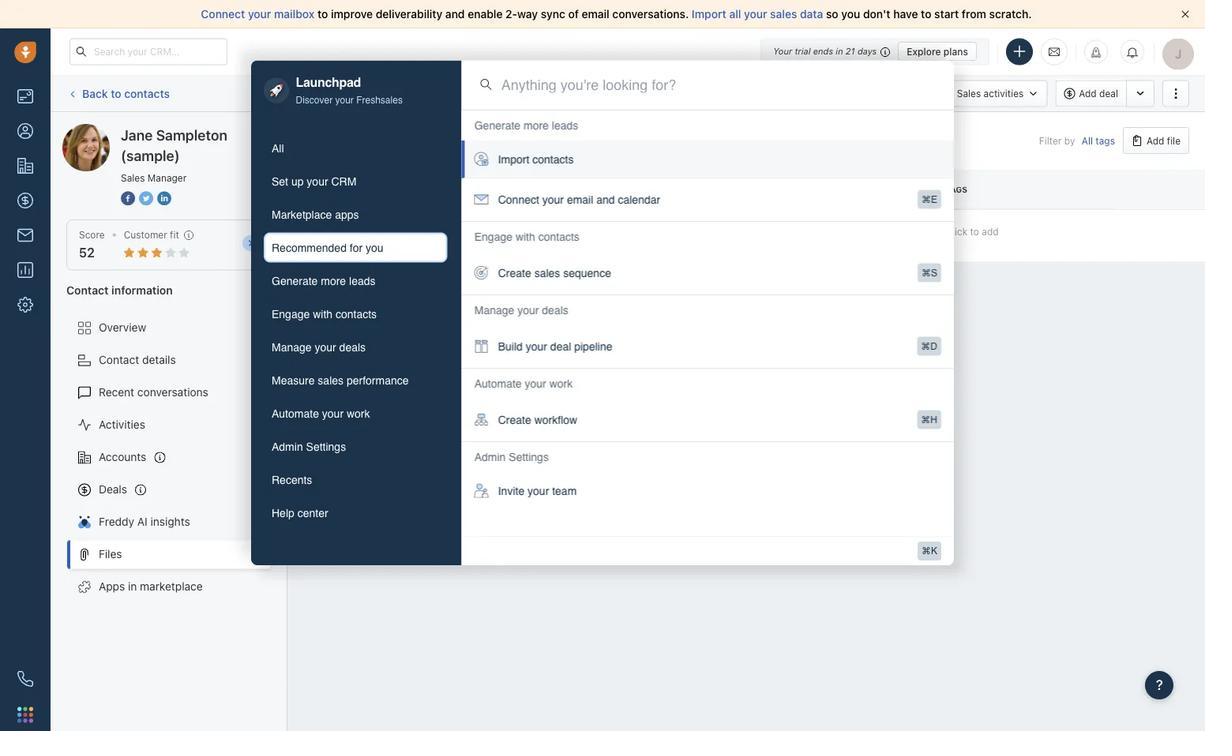 Task type: locate. For each thing, give the bounding box(es) containing it.
1 vertical spatial manage your deals
[[272, 341, 366, 353]]

contacts up create sales sequence
[[539, 231, 580, 243]]

1 vertical spatial work
[[347, 407, 370, 420]]

automate your work inside automate your work button
[[272, 407, 370, 420]]

to up 'for'
[[363, 229, 372, 240]]

john
[[579, 230, 601, 241]]

engage up create sales sequence
[[475, 231, 513, 243]]

sync
[[541, 8, 566, 21]]

automate inside heading
[[475, 378, 522, 390]]

1 horizontal spatial connect
[[498, 194, 540, 206]]

1 horizontal spatial engage
[[475, 231, 513, 243]]

1 ⌘ from the top
[[922, 194, 932, 205]]

manage up build
[[475, 304, 515, 317]]

5 ⌘ from the top
[[922, 546, 932, 557]]

0 vertical spatial engage with contacts
[[475, 231, 580, 243]]

email inside list of options list box
[[567, 194, 594, 206]]

help center
[[272, 507, 328, 519]]

0 vertical spatial automate
[[475, 378, 522, 390]]

contact down 52
[[66, 283, 109, 297]]

settings up invite your team
[[509, 451, 549, 464]]

recents button
[[264, 465, 448, 495]]

manage inside "button"
[[272, 341, 312, 353]]

up
[[291, 175, 304, 188]]

0 horizontal spatial with
[[313, 308, 333, 320]]

contact
[[66, 283, 109, 297], [99, 354, 139, 367]]

tags
[[1096, 135, 1116, 146]]

1 horizontal spatial sales
[[957, 88, 982, 99]]

work
[[550, 378, 573, 390], [347, 407, 370, 420]]

h
[[931, 414, 938, 426]]

your inside launchpad discover your freshsales
[[335, 94, 354, 105]]

1 vertical spatial click
[[946, 226, 968, 237]]

1 vertical spatial add
[[1147, 135, 1165, 146]]

connect left mailbox in the top of the page
[[201, 8, 245, 21]]

marketplace apps
[[272, 208, 359, 221]]

deliverability
[[376, 8, 443, 21]]

1 horizontal spatial deal
[[1100, 88, 1119, 99]]

0 vertical spatial sales
[[771, 8, 798, 21]]

add
[[982, 226, 999, 237]]

more inside list of options list box
[[524, 119, 549, 132]]

0 vertical spatial manage your deals
[[475, 304, 569, 317]]

manage
[[475, 304, 515, 317], [272, 341, 312, 353]]

set
[[272, 175, 288, 188]]

0 horizontal spatial you
[[366, 241, 384, 254]]

you right 'for'
[[366, 241, 384, 254]]

admin settings up recents
[[272, 440, 346, 453]]

engage with contacts down generate more leads 'button'
[[272, 308, 377, 320]]

1 vertical spatial and
[[597, 194, 615, 206]]

admin up invite at the bottom of the page
[[475, 451, 506, 464]]

your inside manage your deals heading
[[518, 304, 539, 317]]

1 vertical spatial engage
[[272, 308, 310, 320]]

0 horizontal spatial deals
[[339, 341, 366, 353]]

0 horizontal spatial in
[[128, 580, 137, 593]]

contact up recent
[[99, 354, 139, 367]]

tab list
[[264, 133, 448, 528]]

with down generate more leads 'button'
[[313, 308, 333, 320]]

admin up recents
[[272, 440, 303, 453]]

0 horizontal spatial admin settings
[[272, 440, 346, 453]]

1 vertical spatial email
[[567, 194, 594, 206]]

help center button
[[264, 498, 448, 528]]

contacts down generate more leads 'button'
[[336, 308, 377, 320]]

sales for create sales sequence
[[535, 267, 560, 280]]

conversations
[[137, 386, 208, 399]]

linkedin circled image
[[157, 190, 171, 207]]

updates available. click to refresh.
[[558, 88, 713, 99]]

files
[[99, 548, 122, 561]]

manage your deals up build
[[475, 304, 569, 317]]

in left 21
[[836, 46, 844, 56]]

0 vertical spatial create
[[498, 267, 532, 280]]

1 horizontal spatial work
[[550, 378, 573, 390]]

automate down measure
[[272, 407, 319, 420]]

0 horizontal spatial import
[[498, 153, 530, 166]]

sales left activities
[[957, 88, 982, 99]]

work up workflow
[[550, 378, 573, 390]]

0 vertical spatial manage
[[475, 304, 515, 317]]

contacts inside button
[[336, 308, 377, 320]]

2 vertical spatial sales
[[318, 374, 344, 387]]

file
[[1168, 135, 1181, 146]]

phone image
[[17, 672, 33, 687]]

sales for sales activities
[[957, 88, 982, 99]]

plans
[[944, 46, 969, 57]]

0 vertical spatial import
[[692, 8, 727, 21]]

filter by all tags
[[1040, 135, 1116, 146]]

twitter circled image
[[139, 190, 153, 207]]

score 52
[[79, 230, 105, 260]]

connect
[[201, 8, 245, 21], [498, 194, 540, 206]]

admin settings inside list of options list box
[[475, 451, 549, 464]]

email right the of
[[582, 8, 610, 21]]

0 vertical spatial add
[[1080, 88, 1097, 99]]

owner
[[579, 185, 610, 195]]

and inside list of options list box
[[597, 194, 615, 206]]

score
[[79, 230, 105, 241]]

import left all
[[692, 8, 727, 21]]

your inside automate your work button
[[322, 407, 344, 420]]

1 vertical spatial deal
[[551, 341, 572, 353]]

generate more leads inside list of options list box
[[475, 119, 579, 132]]

in right apps
[[128, 580, 137, 593]]

your right the up
[[307, 175, 328, 188]]

1 horizontal spatial sales
[[535, 267, 560, 280]]

create up admin settings heading
[[498, 414, 532, 427]]

and left enable on the top
[[446, 8, 465, 21]]

contacts inside heading
[[539, 231, 580, 243]]

connect inside list of options list box
[[498, 194, 540, 206]]

0 vertical spatial automate your work
[[475, 378, 573, 390]]

1 horizontal spatial settings
[[509, 451, 549, 464]]

sales left sequence
[[535, 267, 560, 280]]

marketplace
[[272, 208, 332, 221]]

contact information
[[66, 283, 173, 297]]

0 vertical spatial and
[[446, 8, 465, 21]]

1 vertical spatial automate your work
[[272, 407, 370, 420]]

0 vertical spatial connect
[[201, 8, 245, 21]]

sales left data
[[771, 8, 798, 21]]

1 horizontal spatial manage
[[475, 304, 515, 317]]

sales right measure
[[318, 374, 344, 387]]

conversations.
[[613, 8, 689, 21]]

so
[[827, 8, 839, 21]]

deal left pipeline
[[551, 341, 572, 353]]

import
[[692, 8, 727, 21], [498, 153, 530, 166]]

1 horizontal spatial automate your work
[[475, 378, 573, 390]]

add up 'all tags' "link"
[[1080, 88, 1097, 99]]

0 horizontal spatial settings
[[306, 440, 346, 453]]

and left calendar on the right of the page
[[597, 194, 615, 206]]

your left owner
[[543, 194, 564, 206]]

click to add
[[946, 226, 999, 237]]

all right by
[[1082, 135, 1094, 146]]

1 vertical spatial deals
[[339, 341, 366, 353]]

0 horizontal spatial automate your work
[[272, 407, 370, 420]]

sales for measure sales performance
[[318, 374, 344, 387]]

to right mailbox in the top of the page
[[318, 8, 328, 21]]

click inside the "updates available. click to refresh." link
[[643, 88, 665, 99]]

manage your deals inside list of options list box
[[475, 304, 569, 317]]

contacts?
[[440, 229, 485, 240]]

⌘ k
[[922, 546, 938, 557]]

and
[[446, 8, 465, 21], [597, 194, 615, 206]]

manage your deals inside "button"
[[272, 341, 366, 353]]

recommended
[[272, 241, 347, 254]]

1 horizontal spatial add
[[1147, 135, 1165, 146]]

apps in marketplace
[[99, 580, 203, 593]]

information
[[112, 283, 173, 297]]

your up create workflow
[[525, 378, 547, 390]]

1 horizontal spatial and
[[597, 194, 615, 206]]

close image
[[1182, 10, 1190, 18]]

0 horizontal spatial engage
[[272, 308, 310, 320]]

deals
[[99, 483, 127, 496]]

generate more leads
[[475, 119, 579, 132], [475, 119, 579, 132], [272, 274, 376, 287]]

add left file
[[1147, 135, 1165, 146]]

settings inside admin settings button
[[306, 440, 346, 453]]

activities
[[99, 418, 145, 431]]

explore plans link
[[899, 42, 977, 61]]

0 vertical spatial deals
[[542, 304, 569, 317]]

freshsales
[[357, 94, 403, 105]]

import up connect your email and calendar
[[498, 153, 530, 166]]

⌘ for sequence
[[922, 267, 932, 279]]

2-
[[506, 8, 518, 21]]

1 vertical spatial sales
[[121, 172, 145, 183]]

activities
[[984, 88, 1024, 99]]

your up measure sales performance
[[315, 341, 336, 353]]

work inside button
[[347, 407, 370, 420]]

automate your work up create workflow
[[475, 378, 573, 390]]

deal up tags
[[1100, 88, 1119, 99]]

0 vertical spatial you
[[842, 8, 861, 21]]

1 horizontal spatial engage with contacts
[[475, 231, 580, 243]]

0 horizontal spatial sales
[[318, 374, 344, 387]]

engage with contacts
[[475, 231, 580, 243], [272, 308, 377, 320]]

1 horizontal spatial manage your deals
[[475, 304, 569, 317]]

improve
[[331, 8, 373, 21]]

ends
[[814, 46, 834, 56]]

set up your crm
[[272, 175, 357, 188]]

import inside list of options list box
[[498, 153, 530, 166]]

sales inside list of options list box
[[535, 267, 560, 280]]

email image
[[1049, 45, 1060, 58]]

engage inside heading
[[475, 231, 513, 243]]

1 vertical spatial contact
[[99, 354, 139, 367]]

contacts
[[124, 87, 170, 100], [533, 153, 574, 166], [539, 231, 580, 243], [336, 308, 377, 320]]

0 vertical spatial in
[[836, 46, 844, 56]]

engage up measure
[[272, 308, 310, 320]]

Search your CRM... text field
[[70, 38, 228, 65]]

all up set
[[272, 142, 284, 154]]

contacts down search your crm... text field on the top left
[[124, 87, 170, 100]]

deal
[[1100, 88, 1119, 99], [551, 341, 572, 353]]

0 vertical spatial contact
[[66, 283, 109, 297]]

engage with contacts up create sales sequence
[[475, 231, 580, 243]]

more inside 'button'
[[321, 274, 346, 287]]

for
[[350, 241, 363, 254]]

admin inside admin settings button
[[272, 440, 303, 453]]

automate inside button
[[272, 407, 319, 420]]

deals up the 'build your deal pipeline'
[[542, 304, 569, 317]]

1 horizontal spatial with
[[516, 231, 536, 243]]

by
[[1065, 135, 1076, 146]]

1 vertical spatial connect
[[498, 194, 540, 206]]

0 vertical spatial click
[[643, 88, 665, 99]]

0 vertical spatial sales
[[957, 88, 982, 99]]

0 horizontal spatial manage
[[272, 341, 312, 353]]

1 vertical spatial sales
[[535, 267, 560, 280]]

call
[[650, 88, 667, 99]]

⌘ s
[[922, 267, 938, 279]]

1 horizontal spatial automate
[[475, 378, 522, 390]]

0 vertical spatial with
[[516, 231, 536, 243]]

work down measure sales performance button
[[347, 407, 370, 420]]

0 horizontal spatial work
[[347, 407, 370, 420]]

automate your work
[[475, 378, 573, 390], [272, 407, 370, 420]]

to
[[318, 8, 328, 21], [921, 8, 932, 21], [111, 87, 121, 100], [667, 88, 676, 99], [971, 226, 980, 237], [363, 229, 372, 240], [428, 229, 437, 240]]

sales up facebook circled image
[[121, 172, 145, 183]]

1 vertical spatial manage
[[272, 341, 312, 353]]

2 create from the top
[[498, 414, 532, 427]]

manage up measure
[[272, 341, 312, 353]]

1 create from the top
[[498, 267, 532, 280]]

set up your crm button
[[264, 166, 448, 196]]

add
[[1080, 88, 1097, 99], [1147, 135, 1165, 146]]

1 horizontal spatial admin settings
[[475, 451, 549, 464]]

connect for connect your email and calendar
[[498, 194, 540, 206]]

automate your work heading
[[475, 376, 573, 392]]

0 horizontal spatial admin
[[272, 440, 303, 453]]

0 horizontal spatial manage your deals
[[272, 341, 366, 353]]

0 horizontal spatial add
[[1080, 88, 1097, 99]]

measure sales performance button
[[264, 365, 448, 395]]

0 horizontal spatial click
[[643, 88, 665, 99]]

0 vertical spatial engage
[[475, 231, 513, 243]]

automate your work inside list of options list box
[[475, 378, 573, 390]]

days
[[858, 46, 877, 56]]

sampleton
[[156, 126, 228, 143]]

call link
[[627, 80, 675, 107]]

filter
[[1040, 135, 1062, 146]]

jane sampleton (sample)
[[121, 126, 228, 164]]

generate more leads heading
[[475, 118, 579, 134], [475, 118, 579, 134]]

your down the launchpad
[[335, 94, 354, 105]]

email up john
[[567, 194, 594, 206]]

generate more leads inside 'button'
[[272, 274, 376, 287]]

1 vertical spatial engage with contacts
[[272, 308, 377, 320]]

create for create sales sequence
[[498, 267, 532, 280]]

don't
[[864, 8, 891, 21]]

in
[[836, 46, 844, 56], [128, 580, 137, 593]]

0 horizontal spatial automate
[[272, 407, 319, 420]]

deals down engage with contacts button
[[339, 341, 366, 353]]

your down measure sales performance
[[322, 407, 344, 420]]

manage your deals heading
[[475, 303, 569, 318]]

you right "so"
[[842, 8, 861, 21]]

with up create sales sequence
[[516, 231, 536, 243]]

0 vertical spatial work
[[550, 378, 573, 390]]

sales inside button
[[318, 374, 344, 387]]

1 vertical spatial import
[[498, 153, 530, 166]]

0 horizontal spatial sales
[[121, 172, 145, 183]]

0 horizontal spatial connect
[[201, 8, 245, 21]]

1 vertical spatial automate
[[272, 407, 319, 420]]

0 horizontal spatial all
[[272, 142, 284, 154]]

automate down build
[[475, 378, 522, 390]]

52 button
[[79, 245, 95, 260]]

1 horizontal spatial admin
[[475, 451, 506, 464]]

2 ⌘ from the top
[[922, 267, 932, 279]]

3 ⌘ from the top
[[922, 341, 931, 352]]

1 vertical spatial with
[[313, 308, 333, 320]]

create up manage your deals heading
[[498, 267, 532, 280]]

how to attach files to contacts? link
[[340, 227, 485, 244]]

admin
[[272, 440, 303, 453], [475, 451, 506, 464]]

deals inside heading
[[542, 304, 569, 317]]

connect up 'engage with contacts' heading
[[498, 194, 540, 206]]

call button
[[627, 80, 675, 107]]

admin settings up invite at the bottom of the page
[[475, 451, 549, 464]]

1 horizontal spatial deals
[[542, 304, 569, 317]]

1 horizontal spatial you
[[842, 8, 861, 21]]

0 horizontal spatial engage with contacts
[[272, 308, 377, 320]]

0 vertical spatial deal
[[1100, 88, 1119, 99]]

press-command-k-to-open-and-close element
[[918, 542, 942, 561]]

1 vertical spatial create
[[498, 414, 532, 427]]

0 horizontal spatial deal
[[551, 341, 572, 353]]

settings down automate your work button
[[306, 440, 346, 453]]

freddy
[[99, 516, 134, 529]]

email
[[586, 88, 610, 99]]

admin settings
[[272, 440, 346, 453], [475, 451, 549, 464]]

automate your work down measure sales performance
[[272, 407, 370, 420]]

1 vertical spatial you
[[366, 241, 384, 254]]

your up build
[[518, 304, 539, 317]]

available.
[[598, 88, 640, 99]]

manage your deals up measure sales performance
[[272, 341, 366, 353]]

manage inside heading
[[475, 304, 515, 317]]

all tags link
[[1082, 135, 1116, 146]]

your left mailbox in the top of the page
[[248, 8, 271, 21]]

deals inside "button"
[[339, 341, 366, 353]]

more
[[524, 119, 549, 132], [524, 119, 549, 132], [321, 274, 346, 287]]

to right the back
[[111, 87, 121, 100]]



Task type: describe. For each thing, give the bounding box(es) containing it.
how to attach files to contacts?
[[340, 229, 485, 240]]

your
[[774, 46, 793, 56]]

of
[[568, 8, 579, 21]]

deal inside button
[[1100, 88, 1119, 99]]

create sales sequence
[[498, 267, 612, 280]]

tab list containing all
[[264, 133, 448, 528]]

mailbox
[[274, 8, 315, 21]]

sales activities
[[957, 88, 1024, 99]]

build your deal pipeline
[[498, 341, 613, 353]]

facebook circled image
[[121, 190, 135, 207]]

mng settings image
[[256, 287, 267, 298]]

connect your mailbox to improve deliverability and enable 2-way sync of email conversations. import all your sales data so you don't have to start from scratch.
[[201, 8, 1032, 21]]

your inside automate your work heading
[[525, 378, 547, 390]]

21
[[846, 46, 856, 56]]

manage your deals button
[[264, 332, 448, 362]]

apps
[[99, 580, 125, 593]]

enable
[[468, 8, 503, 21]]

e
[[932, 194, 938, 205]]

sales for sales manager
[[121, 172, 145, 183]]

invite
[[498, 485, 525, 498]]

explore
[[907, 46, 942, 57]]

workflow
[[535, 414, 578, 427]]

team
[[552, 485, 577, 498]]

freshworks switcher image
[[17, 707, 33, 723]]

contact for contact information
[[66, 283, 109, 297]]

admin settings button
[[264, 432, 448, 462]]

phone element
[[9, 664, 41, 695]]

details
[[142, 354, 176, 367]]

scratch.
[[990, 8, 1032, 21]]

with inside button
[[313, 308, 333, 320]]

name
[[303, 185, 328, 195]]

52
[[79, 245, 95, 260]]

to left add
[[971, 226, 980, 237]]

1 vertical spatial in
[[128, 580, 137, 593]]

to right files
[[428, 229, 437, 240]]

1 horizontal spatial click
[[946, 226, 968, 237]]

your inside manage your deals "button"
[[315, 341, 336, 353]]

to right call
[[667, 88, 676, 99]]

ai
[[137, 516, 148, 529]]

your right all
[[744, 8, 768, 21]]

contacts up connect your email and calendar
[[533, 153, 574, 166]]

recommended for you
[[272, 241, 384, 254]]

way
[[518, 8, 538, 21]]

your left team
[[528, 485, 549, 498]]

fit
[[170, 230, 179, 241]]

recommended for you button
[[264, 233, 448, 263]]

connect for connect your mailbox to improve deliverability and enable 2-way sync of email conversations. import all your sales data so you don't have to start from scratch.
[[201, 8, 245, 21]]

settings inside admin settings heading
[[509, 451, 549, 464]]

engage with contacts heading
[[475, 229, 580, 245]]

pipeline
[[575, 341, 613, 353]]

updates available. click to refresh. link
[[535, 79, 721, 108]]

contact for contact details
[[99, 354, 139, 367]]

all inside button
[[272, 142, 284, 154]]

connect your mailbox link
[[201, 8, 318, 21]]

0 vertical spatial email
[[582, 8, 610, 21]]

your inside set up your crm button
[[307, 175, 328, 188]]

data
[[800, 8, 824, 21]]

⌘ e
[[922, 194, 938, 205]]

generate inside generate more leads 'button'
[[272, 274, 318, 287]]

1 horizontal spatial import
[[692, 8, 727, 21]]

generate more leads button
[[264, 266, 448, 296]]

work inside heading
[[550, 378, 573, 390]]

manager
[[148, 172, 187, 183]]

email button
[[562, 80, 619, 107]]

generate inside list of options list box
[[475, 119, 521, 132]]

⌘ inside press-command-k-to-open-and-close element
[[922, 546, 932, 557]]

insights
[[151, 516, 190, 529]]

admin settings heading
[[475, 450, 549, 465]]

admin settings inside admin settings button
[[272, 440, 346, 453]]

crm
[[331, 175, 357, 188]]

⌘ for deal
[[922, 341, 931, 352]]

create for create workflow
[[498, 414, 532, 427]]

create workflow
[[498, 414, 578, 427]]

1 horizontal spatial in
[[836, 46, 844, 56]]

invite your team
[[498, 485, 577, 498]]

customer fit
[[124, 230, 179, 241]]

k
[[932, 546, 938, 557]]

leads inside 'button'
[[349, 274, 376, 287]]

list of options list box
[[462, 110, 955, 510]]

start
[[935, 8, 959, 21]]

⌘ for email
[[922, 194, 932, 205]]

0 horizontal spatial and
[[446, 8, 465, 21]]

help
[[272, 507, 295, 519]]

add for add file
[[1147, 135, 1165, 146]]

Anything you're looking for? field
[[502, 75, 936, 95]]

measure sales performance
[[272, 374, 409, 387]]

admin inside admin settings heading
[[475, 451, 506, 464]]

overview
[[99, 321, 146, 334]]

2 horizontal spatial sales
[[771, 8, 798, 21]]

4 ⌘ from the top
[[922, 414, 931, 426]]

1 horizontal spatial all
[[1082, 135, 1094, 146]]

engage inside button
[[272, 308, 310, 320]]

(sample)
[[121, 147, 180, 164]]

marketplace
[[140, 580, 203, 593]]

your trial ends in 21 days
[[774, 46, 877, 56]]

engage with contacts inside list of options list box
[[475, 231, 580, 243]]

with inside heading
[[516, 231, 536, 243]]

you inside recommended for you button
[[366, 241, 384, 254]]

import all your sales data link
[[692, 8, 827, 21]]

launchpad discover your freshsales
[[296, 75, 403, 105]]

files
[[406, 229, 425, 240]]

d
[[931, 341, 938, 352]]

back to contacts link
[[66, 81, 171, 106]]

attach
[[374, 229, 404, 240]]

your right build
[[526, 341, 548, 353]]

engage with contacts inside button
[[272, 308, 377, 320]]

leads inside list of options list box
[[552, 119, 579, 132]]

add deal
[[1080, 88, 1119, 99]]

launchpad
[[296, 75, 361, 90]]

recent
[[99, 386, 134, 399]]

back to contacts
[[82, 87, 170, 100]]

deal inside list of options list box
[[551, 341, 572, 353]]

sales manager
[[121, 172, 187, 183]]

how
[[340, 229, 360, 240]]

jane
[[121, 126, 153, 143]]

all
[[730, 8, 742, 21]]

connect your email and calendar
[[498, 194, 661, 206]]

add for add deal
[[1080, 88, 1097, 99]]

import contacts
[[498, 153, 574, 166]]

sequence
[[564, 267, 612, 280]]

smith
[[603, 230, 629, 241]]

refresh.
[[679, 88, 713, 99]]

discover
[[296, 94, 333, 105]]

to left start
[[921, 8, 932, 21]]

add deal button
[[1056, 80, 1127, 107]]

recents
[[272, 474, 312, 486]]



Task type: vqa. For each thing, say whether or not it's contained in the screenshot.
Showing
no



